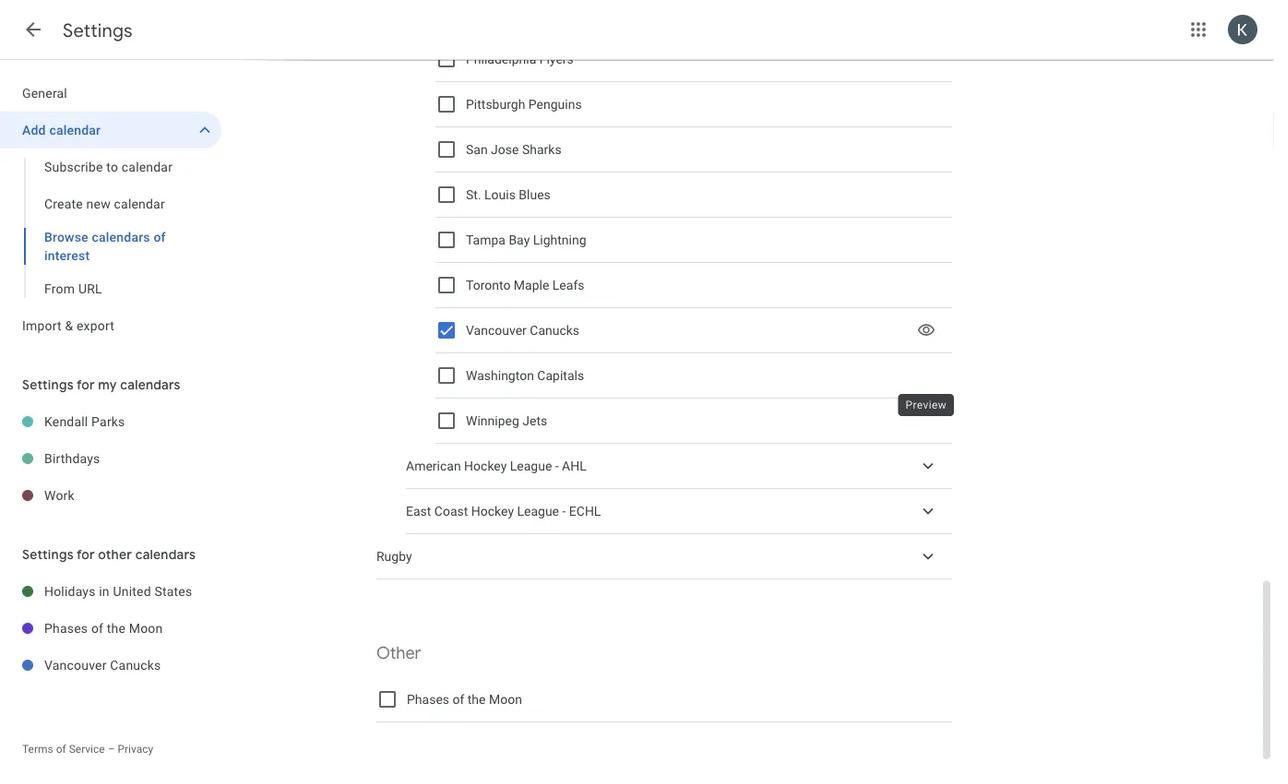Task type: locate. For each thing, give the bounding box(es) containing it.
tampa
[[466, 232, 506, 248]]

calendar
[[49, 122, 101, 138], [122, 159, 173, 174], [114, 196, 165, 211]]

settings for other calendars
[[22, 546, 196, 563]]

1 horizontal spatial moon
[[489, 692, 522, 707]]

1 horizontal spatial vancouver
[[466, 323, 527, 338]]

settings up kendall
[[22, 377, 74, 393]]

rugby tree item
[[377, 534, 953, 580]]

-
[[555, 459, 559, 474], [563, 504, 566, 519]]

kendall parks tree item
[[0, 403, 222, 440]]

pittsburgh penguins
[[466, 97, 582, 112]]

phases
[[44, 621, 88, 636], [407, 692, 450, 707]]

hockey right the coast
[[471, 504, 514, 519]]

parks
[[91, 414, 125, 429]]

1 vertical spatial -
[[563, 504, 566, 519]]

settings up the "holidays"
[[22, 546, 74, 563]]

vancouver canucks
[[466, 323, 580, 338], [44, 658, 161, 673]]

rugby
[[377, 549, 412, 564]]

st. louis blues
[[466, 187, 551, 202]]

subscribe to calendar
[[44, 159, 173, 174]]

1 vertical spatial moon
[[489, 692, 522, 707]]

0 vertical spatial for
[[77, 377, 95, 393]]

san jose sharks
[[466, 142, 562, 157]]

american hockey league - ahl tree item
[[406, 444, 953, 489]]

vancouver up the washington
[[466, 323, 527, 338]]

phases of the moon link
[[44, 610, 222, 647]]

- left ahl
[[555, 459, 559, 474]]

1 vertical spatial hockey
[[471, 504, 514, 519]]

add
[[22, 122, 46, 138]]

vancouver canucks link
[[44, 647, 222, 684]]

0 horizontal spatial vancouver
[[44, 658, 107, 673]]

vancouver canucks up washington capitals
[[466, 323, 580, 338]]

work
[[44, 488, 75, 503]]

for left other at the bottom of the page
[[77, 546, 95, 563]]

echl
[[569, 504, 601, 519]]

0 vertical spatial settings
[[63, 18, 133, 42]]

settings heading
[[63, 18, 133, 42]]

export
[[77, 318, 115, 333]]

0 vertical spatial moon
[[129, 621, 163, 636]]

moon
[[129, 621, 163, 636], [489, 692, 522, 707]]

sharks
[[522, 142, 562, 157]]

calendar right new
[[114, 196, 165, 211]]

phases of the moon down other
[[407, 692, 522, 707]]

league left ahl
[[510, 459, 552, 474]]

group
[[0, 149, 222, 307]]

league left 'echl'
[[517, 504, 559, 519]]

import & export
[[22, 318, 115, 333]]

2 for from the top
[[77, 546, 95, 563]]

philadelphia flyers
[[466, 51, 574, 67]]

maple
[[514, 278, 550, 293]]

calendars
[[92, 229, 150, 245], [120, 377, 181, 393], [135, 546, 196, 563]]

calendars up states
[[135, 546, 196, 563]]

privacy link
[[118, 743, 153, 756]]

hockey
[[464, 459, 507, 474], [471, 504, 514, 519]]

1 vertical spatial canucks
[[110, 658, 161, 673]]

for left 'my'
[[77, 377, 95, 393]]

canucks
[[530, 323, 580, 338], [110, 658, 161, 673]]

0 vertical spatial hockey
[[464, 459, 507, 474]]

league
[[510, 459, 552, 474], [517, 504, 559, 519]]

united
[[113, 584, 151, 599]]

2 vertical spatial calendar
[[114, 196, 165, 211]]

browse calendars of interest
[[44, 229, 166, 263]]

1 vertical spatial phases of the moon
[[407, 692, 522, 707]]

&
[[65, 318, 73, 333]]

0 vertical spatial the
[[107, 621, 126, 636]]

calendar for subscribe to calendar
[[122, 159, 173, 174]]

flyers
[[540, 51, 574, 67]]

calendar right to
[[122, 159, 173, 174]]

phases down other
[[407, 692, 450, 707]]

tampa bay lightning
[[466, 232, 587, 248]]

0 horizontal spatial phases
[[44, 621, 88, 636]]

calendars right 'my'
[[120, 377, 181, 393]]

2 vertical spatial settings
[[22, 546, 74, 563]]

0 horizontal spatial phases of the moon
[[44, 621, 163, 636]]

st.
[[466, 187, 481, 202]]

work tree item
[[0, 477, 222, 514]]

calendars down the create new calendar
[[92, 229, 150, 245]]

settings right go back icon
[[63, 18, 133, 42]]

browse
[[44, 229, 88, 245]]

create new calendar
[[44, 196, 165, 211]]

leafs
[[553, 278, 585, 293]]

jose
[[491, 142, 519, 157]]

league inside tree item
[[510, 459, 552, 474]]

vancouver inside vancouver canucks link
[[44, 658, 107, 673]]

0 horizontal spatial the
[[107, 621, 126, 636]]

for
[[77, 377, 95, 393], [77, 546, 95, 563]]

1 vertical spatial vancouver
[[44, 658, 107, 673]]

calendar up subscribe
[[49, 122, 101, 138]]

holidays in united states tree item
[[0, 573, 222, 610]]

1 horizontal spatial the
[[468, 692, 486, 707]]

birthdays tree item
[[0, 440, 222, 477]]

1 horizontal spatial phases
[[407, 692, 450, 707]]

settings for my calendars tree
[[0, 403, 222, 514]]

–
[[108, 743, 115, 756]]

settings for my calendars
[[22, 377, 181, 393]]

0 horizontal spatial canucks
[[110, 658, 161, 673]]

preview
[[906, 399, 947, 412]]

- left 'echl'
[[563, 504, 566, 519]]

0 vertical spatial calendar
[[49, 122, 101, 138]]

phases down the "holidays"
[[44, 621, 88, 636]]

go back image
[[22, 18, 44, 41]]

1 vertical spatial calendars
[[120, 377, 181, 393]]

- inside tree item
[[563, 504, 566, 519]]

capitals
[[537, 368, 584, 383]]

of
[[154, 229, 166, 245], [91, 621, 103, 636], [453, 692, 465, 707], [56, 743, 66, 756]]

tree
[[0, 75, 222, 344]]

phases of the moon down in
[[44, 621, 163, 636]]

other
[[377, 643, 421, 664]]

0 vertical spatial vancouver canucks
[[466, 323, 580, 338]]

vancouver
[[466, 323, 527, 338], [44, 658, 107, 673]]

0 vertical spatial canucks
[[530, 323, 580, 338]]

toronto maple leafs
[[466, 278, 585, 293]]

washington capitals
[[466, 368, 584, 383]]

0 horizontal spatial -
[[555, 459, 559, 474]]

2 vertical spatial calendars
[[135, 546, 196, 563]]

1 vertical spatial calendar
[[122, 159, 173, 174]]

0 horizontal spatial vancouver canucks
[[44, 658, 161, 673]]

phases of the moon
[[44, 621, 163, 636], [407, 692, 522, 707]]

0 vertical spatial phases of the moon
[[44, 621, 163, 636]]

1 vertical spatial settings
[[22, 377, 74, 393]]

0 vertical spatial calendars
[[92, 229, 150, 245]]

service
[[69, 743, 105, 756]]

of inside tree item
[[91, 621, 103, 636]]

1 vertical spatial the
[[468, 692, 486, 707]]

toronto
[[466, 278, 511, 293]]

states
[[155, 584, 192, 599]]

1 for from the top
[[77, 377, 95, 393]]

canucks down phases of the moon link
[[110, 658, 161, 673]]

1 vertical spatial for
[[77, 546, 95, 563]]

1 vertical spatial league
[[517, 504, 559, 519]]

kendall
[[44, 414, 88, 429]]

1 horizontal spatial -
[[563, 504, 566, 519]]

0 vertical spatial -
[[555, 459, 559, 474]]

vancouver canucks tree item
[[0, 647, 222, 684]]

the
[[107, 621, 126, 636], [468, 692, 486, 707]]

winnipeg jets
[[466, 413, 548, 429]]

from url
[[44, 281, 102, 296]]

blues
[[519, 187, 551, 202]]

1 vertical spatial vancouver canucks
[[44, 658, 161, 673]]

add calendar tree item
[[0, 112, 222, 149]]

calendars for my
[[120, 377, 181, 393]]

1 horizontal spatial phases of the moon
[[407, 692, 522, 707]]

hockey down "winnipeg"
[[464, 459, 507, 474]]

0 vertical spatial phases
[[44, 621, 88, 636]]

east coast hockey league - echl
[[406, 504, 601, 519]]

canucks up capitals
[[530, 323, 580, 338]]

0 horizontal spatial moon
[[129, 621, 163, 636]]

- inside tree item
[[555, 459, 559, 474]]

0 vertical spatial league
[[510, 459, 552, 474]]

vancouver down phases of the moon tree item
[[44, 658, 107, 673]]

settings
[[63, 18, 133, 42], [22, 377, 74, 393], [22, 546, 74, 563]]

settings for settings for other calendars
[[22, 546, 74, 563]]

vancouver canucks down phases of the moon tree item
[[44, 658, 161, 673]]



Task type: describe. For each thing, give the bounding box(es) containing it.
hockey inside tree item
[[464, 459, 507, 474]]

holidays
[[44, 584, 96, 599]]

birthdays
[[44, 451, 100, 466]]

philadelphia
[[466, 51, 536, 67]]

ahl
[[562, 459, 587, 474]]

east
[[406, 504, 431, 519]]

phases of the moon tree item
[[0, 610, 222, 647]]

coast
[[435, 504, 468, 519]]

hockey inside tree item
[[471, 504, 514, 519]]

phases of the moon inside tree item
[[44, 621, 163, 636]]

work link
[[44, 477, 222, 514]]

1 vertical spatial phases
[[407, 692, 450, 707]]

winnipeg
[[466, 413, 519, 429]]

new
[[86, 196, 111, 211]]

calendars inside the browse calendars of interest
[[92, 229, 150, 245]]

east coast hockey league - echl tree item
[[406, 489, 953, 534]]

url
[[78, 281, 102, 296]]

for for my
[[77, 377, 95, 393]]

american
[[406, 459, 461, 474]]

american hockey league - ahl
[[406, 459, 587, 474]]

subscribe
[[44, 159, 103, 174]]

bay
[[509, 232, 530, 248]]

holidays in united states
[[44, 584, 192, 599]]

calendars for other
[[135, 546, 196, 563]]

calendar inside 'tree item'
[[49, 122, 101, 138]]

add calendar
[[22, 122, 101, 138]]

lightning
[[533, 232, 587, 248]]

0 vertical spatial vancouver
[[466, 323, 527, 338]]

to
[[106, 159, 118, 174]]

settings for other calendars tree
[[0, 573, 222, 684]]

1 horizontal spatial canucks
[[530, 323, 580, 338]]

from
[[44, 281, 75, 296]]

penguins
[[529, 97, 582, 112]]

privacy
[[118, 743, 153, 756]]

in
[[99, 584, 110, 599]]

terms of service link
[[22, 743, 105, 756]]

1 horizontal spatial vancouver canucks
[[466, 323, 580, 338]]

terms of service – privacy
[[22, 743, 153, 756]]

phases inside tree item
[[44, 621, 88, 636]]

interest
[[44, 248, 90, 263]]

settings for settings for my calendars
[[22, 377, 74, 393]]

other
[[98, 546, 132, 563]]

for for other
[[77, 546, 95, 563]]

create
[[44, 196, 83, 211]]

canucks inside tree item
[[110, 658, 161, 673]]

of inside the browse calendars of interest
[[154, 229, 166, 245]]

moon inside tree item
[[129, 621, 163, 636]]

louis
[[485, 187, 516, 202]]

pittsburgh
[[466, 97, 526, 112]]

holidays in united states link
[[44, 573, 222, 610]]

birthdays link
[[44, 440, 222, 477]]

calendar for create new calendar
[[114, 196, 165, 211]]

washington
[[466, 368, 534, 383]]

san
[[466, 142, 488, 157]]

general
[[22, 85, 67, 101]]

vancouver canucks inside vancouver canucks link
[[44, 658, 161, 673]]

league inside tree item
[[517, 504, 559, 519]]

settings for settings
[[63, 18, 133, 42]]

the inside tree item
[[107, 621, 126, 636]]

jets
[[523, 413, 548, 429]]

terms
[[22, 743, 53, 756]]

group containing subscribe to calendar
[[0, 149, 222, 307]]

kendall parks
[[44, 414, 125, 429]]

tree containing general
[[0, 75, 222, 344]]

import
[[22, 318, 62, 333]]

my
[[98, 377, 117, 393]]



Task type: vqa. For each thing, say whether or not it's contained in the screenshot.
automatically
no



